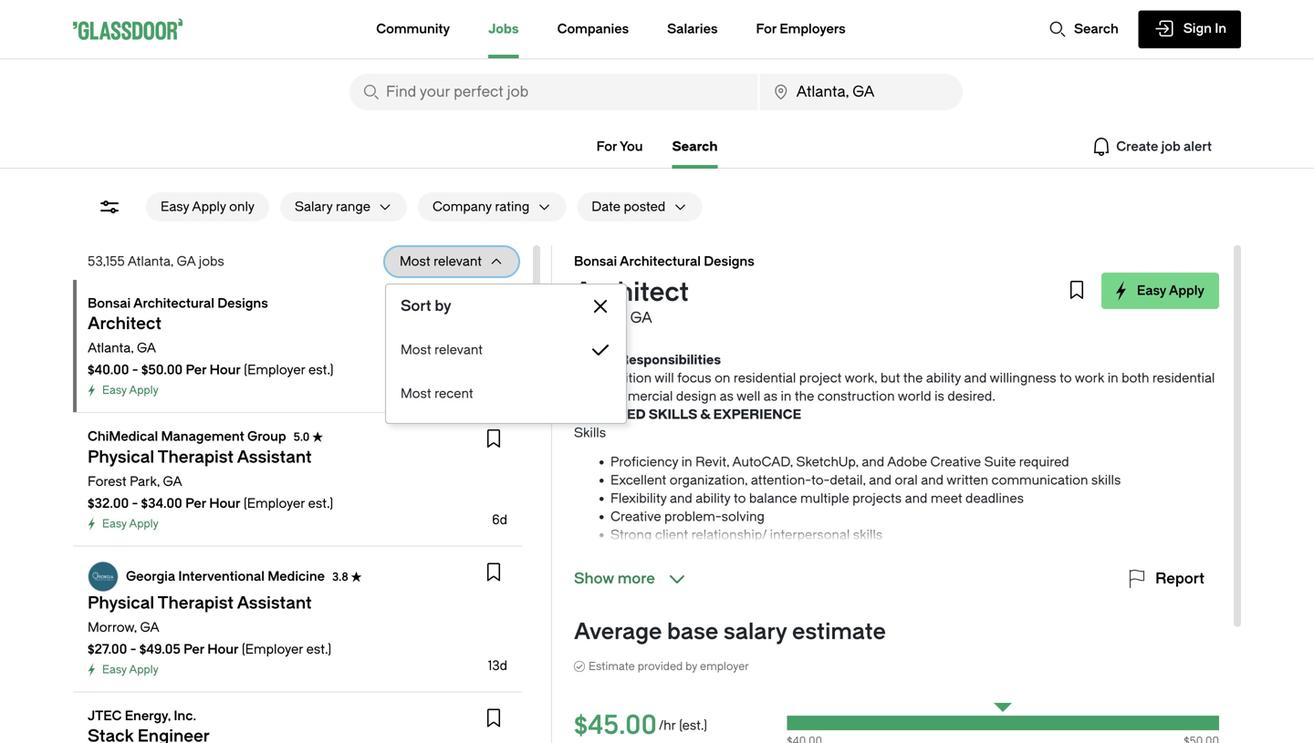Task type: vqa. For each thing, say whether or not it's contained in the screenshot.
the 1001
no



Task type: describe. For each thing, give the bounding box(es) containing it.
bonsai architectural designs
[[88, 296, 268, 311]]

show more
[[574, 571, 655, 588]]

(employer for atlanta, ga $40.00 - $50.00 per hour (employer est.)
[[244, 363, 305, 378]]

organization,
[[670, 473, 748, 488]]

3.8
[[332, 571, 348, 584]]

deadlines
[[965, 491, 1024, 506]]

hour inside forest park, ga $32.00 - $34.00 per hour (employer est.)
[[209, 496, 240, 511]]

$34.00
[[141, 496, 182, 511]]

open filter menu image
[[99, 196, 120, 218]]

atlanta, inside atlanta, ga $40.00 - $50.00 per hour (employer est.)
[[88, 341, 134, 356]]

★ for georgia interventional medicine
[[351, 571, 362, 584]]

morrow,
[[88, 621, 137, 636]]

companies
[[557, 21, 629, 37]]

2 residential from the left
[[1152, 371, 1215, 386]]

most relevant inside button
[[401, 343, 483, 358]]

work,
[[845, 371, 877, 386]]

for for for employers
[[756, 21, 777, 37]]

hour for atlanta, ga
[[210, 363, 241, 378]]

relevant inside popup button
[[434, 254, 482, 269]]

1 vertical spatial skills
[[853, 528, 883, 543]]

for employers
[[756, 21, 846, 37]]

Search location field
[[760, 74, 963, 110]]

1 horizontal spatial by
[[685, 661, 697, 673]]

role
[[574, 353, 603, 368]]

you
[[620, 139, 643, 154]]

0 vertical spatial &
[[606, 353, 616, 368]]

to-
[[811, 473, 830, 488]]

easy for morrow, ga $27.00 - $49.05 per hour (employer est.)
[[102, 664, 127, 677]]

company rating button
[[418, 193, 529, 222]]

jobs
[[488, 21, 519, 37]]

salary range
[[295, 199, 370, 214]]

easy apply only
[[161, 199, 255, 214]]

architectural for bonsai architectural designs architect atlanta, ga
[[620, 254, 701, 269]]

13d
[[488, 659, 507, 674]]

forest
[[88, 475, 126, 490]]

willingness
[[990, 371, 1056, 386]]

recent
[[434, 386, 473, 402]]

inc.
[[174, 709, 196, 724]]

and up detail,
[[862, 455, 884, 470]]

easy apply for atlanta, ga $40.00 - $50.00 per hour (employer est.)
[[102, 384, 158, 397]]

interpersonal
[[770, 528, 850, 543]]

apply for forest park, ga $32.00 - $34.00 per hour (employer est.)
[[129, 518, 158, 531]]

1 horizontal spatial in
[[781, 389, 792, 404]]

flexibility
[[610, 491, 667, 506]]

provided
[[638, 661, 683, 673]]

construction
[[817, 389, 895, 404]]

oral
[[895, 473, 918, 488]]

management
[[161, 429, 244, 444]]

easy apply button
[[1101, 273, 1219, 309]]

$40.00
[[88, 363, 129, 378]]

estimate provided by employer
[[589, 661, 749, 673]]

rating
[[495, 199, 529, 214]]

apply for morrow, ga $27.00 - $49.05 per hour (employer est.)
[[129, 664, 158, 677]]

jobs list element
[[73, 280, 533, 744]]

skills
[[574, 426, 606, 441]]

$45.00
[[574, 711, 657, 741]]

jobs link
[[488, 0, 519, 58]]

skills
[[649, 407, 697, 422]]

1 residential from the left
[[734, 371, 796, 386]]

georgia interventional medicine 3.8 ★
[[126, 569, 362, 584]]

community
[[376, 21, 450, 37]]

(employer for morrow, ga $27.00 - $49.05 per hour (employer est.)
[[242, 642, 303, 657]]

projects
[[852, 491, 902, 506]]

chimedical
[[88, 429, 158, 444]]

on
[[715, 371, 730, 386]]

for for for you
[[596, 139, 617, 154]]

more
[[617, 571, 655, 588]]

ga inside atlanta, ga $40.00 - $50.00 per hour (employer est.)
[[137, 341, 156, 356]]

average base salary estimate
[[574, 620, 886, 645]]

apply for atlanta, ga $40.00 - $50.00 per hour (employer est.)
[[129, 384, 158, 397]]

meet
[[931, 491, 962, 506]]

medicine
[[268, 569, 325, 584]]

1 horizontal spatial creative
[[930, 455, 981, 470]]

is
[[935, 389, 944, 404]]

focus
[[677, 371, 711, 386]]

0 horizontal spatial by
[[435, 298, 451, 315]]

forest park, ga $32.00 - $34.00 per hour (employer est.)
[[88, 475, 333, 511]]

problem-
[[664, 510, 721, 525]]

designs for bonsai architectural designs architect atlanta, ga
[[704, 254, 754, 269]]

0 horizontal spatial ability
[[696, 491, 730, 506]]

experience
[[713, 407, 801, 422]]

jtec
[[88, 709, 122, 724]]

companies link
[[557, 0, 629, 58]]

0 vertical spatial atlanta,
[[127, 254, 174, 269]]

revit,
[[695, 455, 729, 470]]

close dropdown image
[[589, 296, 611, 318]]

employers
[[780, 21, 846, 37]]

most relevant button
[[386, 329, 626, 372]]

but
[[880, 371, 900, 386]]

show
[[574, 571, 614, 588]]

communication
[[991, 473, 1088, 488]]

ga left jobs
[[177, 254, 196, 269]]

posted
[[624, 199, 665, 214]]

suite
[[984, 455, 1016, 470]]

for you
[[596, 139, 643, 154]]

commercial
[[600, 389, 673, 404]]

date posted button
[[577, 193, 665, 222]]

and up the problem- in the right of the page
[[670, 491, 692, 506]]

none field search location
[[760, 74, 963, 110]]

ga inside morrow, ga $27.00 - $49.05 per hour (employer est.)
[[140, 621, 159, 636]]

1 vertical spatial &
[[700, 407, 710, 422]]

world
[[898, 389, 931, 404]]

date posted
[[592, 199, 665, 214]]

6d
[[492, 513, 507, 528]]

- for morrow,
[[130, 642, 136, 657]]

client
[[655, 528, 688, 543]]

desired.
[[947, 389, 995, 404]]

most for 'most recent' button
[[401, 386, 431, 402]]

salary range button
[[280, 193, 370, 222]]

est.) for morrow, ga $27.00 - $49.05 per hour (employer est.)
[[306, 642, 331, 657]]

atlanta, ga $40.00 - $50.00 per hour (employer est.)
[[88, 341, 334, 378]]

park,
[[130, 475, 160, 490]]

atlanta, inside bonsai architectural designs architect atlanta, ga
[[574, 310, 627, 327]]

and down "this"
[[574, 389, 597, 404]]

Search keyword field
[[349, 74, 758, 110]]

most inside popup button
[[400, 254, 430, 269]]

date
[[592, 199, 621, 214]]

(est.)
[[679, 719, 707, 734]]



Task type: locate. For each thing, give the bounding box(es) containing it.
the down project
[[795, 389, 814, 404]]

and down 'oral'
[[905, 491, 927, 506]]

easy apply for morrow, ga $27.00 - $49.05 per hour (employer est.)
[[102, 664, 158, 677]]

most left recent
[[401, 386, 431, 402]]

0 vertical spatial skills
[[1091, 473, 1121, 488]]

1 none field from the left
[[349, 74, 758, 110]]

for left you
[[596, 139, 617, 154]]

hour for morrow, ga
[[207, 642, 239, 657]]

easy for forest park, ga $32.00 - $34.00 per hour (employer est.)
[[102, 518, 127, 531]]

range
[[336, 199, 370, 214]]

ga up $50.00
[[137, 341, 156, 356]]

none field down 'employers'
[[760, 74, 963, 110]]

(employer up group
[[244, 363, 305, 378]]

1 vertical spatial relevant
[[434, 343, 483, 358]]

per right $34.00
[[185, 496, 206, 511]]

ga up $49.05
[[140, 621, 159, 636]]

1 vertical spatial most
[[401, 343, 431, 358]]

0 vertical spatial the
[[903, 371, 923, 386]]

relationship/
[[691, 528, 767, 543]]

bonsai inside jobs list element
[[88, 296, 131, 311]]

most inside button
[[401, 386, 431, 402]]

georgia interventional medicine logo image
[[89, 563, 118, 592]]

most for most relevant button
[[401, 343, 431, 358]]

1 vertical spatial by
[[685, 661, 697, 673]]

per inside morrow, ga $27.00 - $49.05 per hour (employer est.)
[[184, 642, 204, 657]]

search link
[[672, 139, 718, 169]]

relevant up recent
[[434, 343, 483, 358]]

est.) down medicine
[[306, 642, 331, 657]]

architectural up architect
[[620, 254, 701, 269]]

★ for chimedical management group
[[312, 431, 323, 444]]

the up "world"
[[903, 371, 923, 386]]

well
[[737, 389, 760, 404]]

1 vertical spatial bonsai
[[88, 296, 131, 311]]

easy up both
[[1137, 283, 1166, 298]]

bonsai for bonsai architectural designs architect atlanta, ga
[[574, 254, 617, 269]]

2 vertical spatial -
[[130, 642, 136, 657]]

53,155
[[88, 254, 125, 269]]

designs inside jobs list element
[[217, 296, 268, 311]]

per
[[186, 363, 207, 378], [185, 496, 206, 511], [184, 642, 204, 657]]

will
[[655, 371, 674, 386]]

architect
[[574, 277, 689, 308]]

easy apply for forest park, ga $32.00 - $34.00 per hour (employer est.)
[[102, 518, 158, 531]]

most relevant up sort by
[[400, 254, 482, 269]]

atlanta, down architect
[[574, 310, 627, 327]]

architectural for bonsai architectural designs
[[133, 296, 214, 311]]

most relevant inside popup button
[[400, 254, 482, 269]]

2 vertical spatial hour
[[207, 642, 239, 657]]

0 vertical spatial hour
[[210, 363, 241, 378]]

easy down $32.00
[[102, 518, 127, 531]]

as down on
[[720, 389, 734, 404]]

1 horizontal spatial ability
[[926, 371, 961, 386]]

easy down $40.00
[[102, 384, 127, 397]]

group
[[247, 429, 286, 444]]

hour inside morrow, ga $27.00 - $49.05 per hour (employer est.)
[[207, 642, 239, 657]]

1 vertical spatial the
[[795, 389, 814, 404]]

est.) inside atlanta, ga $40.00 - $50.00 per hour (employer est.)
[[308, 363, 334, 378]]

easy up 53,155 atlanta, ga jobs
[[161, 199, 189, 214]]

salary
[[724, 620, 787, 645]]

1 vertical spatial architectural
[[133, 296, 214, 311]]

★
[[312, 431, 323, 444], [351, 571, 362, 584]]

0 vertical spatial by
[[435, 298, 451, 315]]

easy apply
[[1137, 283, 1205, 298], [102, 384, 158, 397], [102, 518, 158, 531], [102, 664, 158, 677]]

0 vertical spatial ability
[[926, 371, 961, 386]]

1 vertical spatial -
[[132, 496, 138, 511]]

in
[[1108, 371, 1118, 386], [781, 389, 792, 404], [681, 455, 692, 470]]

bonsai for bonsai architectural designs
[[88, 296, 131, 311]]

- right $27.00 at bottom
[[130, 642, 136, 657]]

est.) for atlanta, ga $40.00 - $50.00 per hour (employer est.)
[[308, 363, 334, 378]]

2 as from the left
[[764, 389, 778, 404]]

2 vertical spatial (employer
[[242, 642, 303, 657]]

$50.00
[[141, 363, 183, 378]]

autocad,
[[732, 455, 793, 470]]

- inside morrow, ga $27.00 - $49.05 per hour (employer est.)
[[130, 642, 136, 657]]

search inside button
[[1074, 21, 1118, 37]]

interventional
[[178, 569, 265, 584]]

(employer inside morrow, ga $27.00 - $49.05 per hour (employer est.)
[[242, 642, 303, 657]]

architectural down 53,155 atlanta, ga jobs
[[133, 296, 214, 311]]

0 vertical spatial per
[[186, 363, 207, 378]]

& down the 'design'
[[700, 407, 710, 422]]

design
[[676, 389, 716, 404]]

report button
[[1126, 568, 1205, 590]]

- inside forest park, ga $32.00 - $34.00 per hour (employer est.)
[[132, 496, 138, 511]]

as right well
[[764, 389, 778, 404]]

0 vertical spatial creative
[[930, 455, 981, 470]]

position
[[603, 371, 652, 386]]

ability down organization,
[[696, 491, 730, 506]]

per inside forest park, ga $32.00 - $34.00 per hour (employer est.)
[[185, 496, 206, 511]]

most relevant button
[[385, 247, 482, 276]]

for you link
[[596, 139, 643, 154]]

est.) up 5.0
[[308, 363, 334, 378]]

bonsai down 53,155
[[88, 296, 131, 311]]

by right sort
[[435, 298, 451, 315]]

strong
[[610, 528, 652, 543]]

by right provided
[[685, 661, 697, 673]]

1 horizontal spatial search
[[1074, 21, 1118, 37]]

1 vertical spatial per
[[185, 496, 206, 511]]

1 horizontal spatial skills
[[1091, 473, 1121, 488]]

0 vertical spatial most relevant
[[400, 254, 482, 269]]

1 vertical spatial to
[[734, 491, 746, 506]]

est.)
[[308, 363, 334, 378], [308, 496, 333, 511], [306, 642, 331, 657]]

est.) down 5.0
[[308, 496, 333, 511]]

★ right 5.0
[[312, 431, 323, 444]]

1 horizontal spatial designs
[[704, 254, 754, 269]]

role & responsibilities this position will focus on residential project work, but the ability and willingness to work in both residential and commercial design as well as in the construction world is desired. required skills & experience skills proficiency in revit, autocad, sketchup, and adobe creative suite required excellent organization, attention-to-detail, and oral and written communication skills flexibility and ability to balance multiple projects and meet deadlines creative problem-solving strong client relationship/ interpersonal skills
[[574, 353, 1215, 543]]

atlanta, up $40.00
[[88, 341, 134, 356]]

none field search keyword
[[349, 74, 758, 110]]

per right $50.00
[[186, 363, 207, 378]]

0 vertical spatial designs
[[704, 254, 754, 269]]

0 vertical spatial est.)
[[308, 363, 334, 378]]

- down the park,
[[132, 496, 138, 511]]

-
[[132, 363, 138, 378], [132, 496, 138, 511], [130, 642, 136, 657]]

1 as from the left
[[720, 389, 734, 404]]

0 vertical spatial architectural
[[620, 254, 701, 269]]

average
[[574, 620, 662, 645]]

georgia
[[126, 569, 175, 584]]

most recent
[[401, 386, 473, 402]]

ga down architect
[[630, 310, 652, 327]]

designs for bonsai architectural designs
[[217, 296, 268, 311]]

to up solving
[[734, 491, 746, 506]]

1 horizontal spatial ★
[[351, 571, 362, 584]]

attention-
[[751, 473, 811, 488]]

2 vertical spatial per
[[184, 642, 204, 657]]

& right role
[[606, 353, 616, 368]]

both
[[1122, 371, 1149, 386]]

0 horizontal spatial &
[[606, 353, 616, 368]]

skills right communication
[[1091, 473, 1121, 488]]

hour right $49.05
[[207, 642, 239, 657]]

creative
[[930, 455, 981, 470], [610, 510, 661, 525]]

2 vertical spatial most
[[401, 386, 431, 402]]

and up the meet on the bottom right
[[921, 473, 944, 488]]

0 horizontal spatial for
[[596, 139, 617, 154]]

1 horizontal spatial residential
[[1152, 371, 1215, 386]]

(employer down medicine
[[242, 642, 303, 657]]

search
[[1074, 21, 1118, 37], [672, 139, 718, 154]]

1 vertical spatial (employer
[[243, 496, 305, 511]]

skills down projects
[[853, 528, 883, 543]]

designs inside bonsai architectural designs architect atlanta, ga
[[704, 254, 754, 269]]

employer
[[700, 661, 749, 673]]

company
[[433, 199, 492, 214]]

1 horizontal spatial as
[[764, 389, 778, 404]]

hour right $34.00
[[209, 496, 240, 511]]

bonsai up close dropdown image at the top of the page
[[574, 254, 617, 269]]

1 horizontal spatial to
[[1060, 371, 1072, 386]]

most
[[400, 254, 430, 269], [401, 343, 431, 358], [401, 386, 431, 402]]

easy down $27.00 at bottom
[[102, 664, 127, 677]]

morrow, ga $27.00 - $49.05 per hour (employer est.)
[[88, 621, 331, 657]]

adobe
[[887, 455, 927, 470]]

1 horizontal spatial none field
[[760, 74, 963, 110]]

0 horizontal spatial to
[[734, 491, 746, 506]]

hour inside atlanta, ga $40.00 - $50.00 per hour (employer est.)
[[210, 363, 241, 378]]

to left work
[[1060, 371, 1072, 386]]

1 horizontal spatial for
[[756, 21, 777, 37]]

most recent button
[[386, 372, 626, 416]]

1 horizontal spatial the
[[903, 371, 923, 386]]

0 horizontal spatial architectural
[[133, 296, 214, 311]]

(employer inside atlanta, ga $40.00 - $50.00 per hour (employer est.)
[[244, 363, 305, 378]]

0 vertical spatial bonsai
[[574, 254, 617, 269]]

designs
[[704, 254, 754, 269], [217, 296, 268, 311]]

per for morrow, ga
[[184, 642, 204, 657]]

- left $50.00
[[132, 363, 138, 378]]

0 vertical spatial -
[[132, 363, 138, 378]]

- inside atlanta, ga $40.00 - $50.00 per hour (employer est.)
[[132, 363, 138, 378]]

0 vertical spatial to
[[1060, 371, 1072, 386]]

most down sort
[[401, 343, 431, 358]]

relevant up sort by
[[434, 254, 482, 269]]

0 horizontal spatial ★
[[312, 431, 323, 444]]

to
[[1060, 371, 1072, 386], [734, 491, 746, 506]]

most inside button
[[401, 343, 431, 358]]

$27.00
[[88, 642, 127, 657]]

easy
[[161, 199, 189, 214], [1137, 283, 1166, 298], [102, 384, 127, 397], [102, 518, 127, 531], [102, 664, 127, 677]]

sort by list box
[[386, 329, 626, 416]]

per inside atlanta, ga $40.00 - $50.00 per hour (employer est.)
[[186, 363, 207, 378]]

2 vertical spatial atlanta,
[[88, 341, 134, 356]]

0 horizontal spatial designs
[[217, 296, 268, 311]]

as
[[720, 389, 734, 404], [764, 389, 778, 404]]

1 vertical spatial designs
[[217, 296, 268, 311]]

report
[[1155, 571, 1205, 588]]

most up sort
[[400, 254, 430, 269]]

(employer inside forest park, ga $32.00 - $34.00 per hour (employer est.)
[[243, 496, 305, 511]]

architectural
[[620, 254, 701, 269], [133, 296, 214, 311]]

0 vertical spatial search
[[1074, 21, 1118, 37]]

in left both
[[1108, 371, 1118, 386]]

1 vertical spatial atlanta,
[[574, 310, 627, 327]]

0 vertical spatial in
[[1108, 371, 1118, 386]]

detail,
[[830, 473, 866, 488]]

est.) inside forest park, ga $32.00 - $34.00 per hour (employer est.)
[[308, 496, 333, 511]]

0 horizontal spatial in
[[681, 455, 692, 470]]

2 horizontal spatial in
[[1108, 371, 1118, 386]]

easy apply inside easy apply button
[[1137, 283, 1205, 298]]

1 vertical spatial hour
[[209, 496, 240, 511]]

★ inside chimedical management group 5.0 ★
[[312, 431, 323, 444]]

1 vertical spatial creative
[[610, 510, 661, 525]]

0 horizontal spatial skills
[[853, 528, 883, 543]]

in left "revit,"
[[681, 455, 692, 470]]

0 horizontal spatial search
[[672, 139, 718, 154]]

per for atlanta, ga
[[186, 363, 207, 378]]

ga up $34.00
[[163, 475, 182, 490]]

0 horizontal spatial bonsai
[[88, 296, 131, 311]]

2 vertical spatial in
[[681, 455, 692, 470]]

work
[[1075, 371, 1104, 386]]

creative up written
[[930, 455, 981, 470]]

solving
[[721, 510, 765, 525]]

est.) inside morrow, ga $27.00 - $49.05 per hour (employer est.)
[[306, 642, 331, 657]]

1 vertical spatial ★
[[351, 571, 362, 584]]

2 none field from the left
[[760, 74, 963, 110]]

0 vertical spatial for
[[756, 21, 777, 37]]

0 horizontal spatial the
[[795, 389, 814, 404]]

most relevant up most recent
[[401, 343, 483, 358]]

bonsai
[[574, 254, 617, 269], [88, 296, 131, 311]]

required
[[574, 407, 646, 422]]

2 vertical spatial est.)
[[306, 642, 331, 657]]

ability up is
[[926, 371, 961, 386]]

/hr
[[659, 719, 676, 734]]

residential up well
[[734, 371, 796, 386]]

0 vertical spatial ★
[[312, 431, 323, 444]]

1 horizontal spatial &
[[700, 407, 710, 422]]

0 horizontal spatial as
[[720, 389, 734, 404]]

architectural inside jobs list element
[[133, 296, 214, 311]]

- for atlanta,
[[132, 363, 138, 378]]

1 vertical spatial in
[[781, 389, 792, 404]]

bonsai inside bonsai architectural designs architect atlanta, ga
[[574, 254, 617, 269]]

(employer down group
[[243, 496, 305, 511]]

&
[[606, 353, 616, 368], [700, 407, 710, 422]]

ga inside bonsai architectural designs architect atlanta, ga
[[630, 310, 652, 327]]

none field down companies link
[[349, 74, 758, 110]]

energy,
[[125, 709, 171, 724]]

1 vertical spatial ability
[[696, 491, 730, 506]]

1 horizontal spatial bonsai
[[574, 254, 617, 269]]

residential right both
[[1152, 371, 1215, 386]]

★ right 3.8
[[351, 571, 362, 584]]

None field
[[349, 74, 758, 110], [760, 74, 963, 110]]

relevant
[[434, 254, 482, 269], [434, 343, 483, 358]]

responsibilities
[[619, 353, 721, 368]]

architectural inside bonsai architectural designs architect atlanta, ga
[[620, 254, 701, 269]]

0 vertical spatial (employer
[[244, 363, 305, 378]]

ga inside forest park, ga $32.00 - $34.00 per hour (employer est.)
[[163, 475, 182, 490]]

1 vertical spatial for
[[596, 139, 617, 154]]

★ inside georgia interventional medicine 3.8 ★
[[351, 571, 362, 584]]

1 horizontal spatial architectural
[[620, 254, 701, 269]]

$49.05
[[139, 642, 181, 657]]

hour right $50.00
[[210, 363, 241, 378]]

in up experience
[[781, 389, 792, 404]]

written
[[946, 473, 988, 488]]

$32.00
[[88, 496, 129, 511]]

creative down the flexibility at the bottom of the page
[[610, 510, 661, 525]]

1 vertical spatial most relevant
[[401, 343, 483, 358]]

project
[[799, 371, 842, 386]]

search button
[[1039, 11, 1128, 47]]

0 horizontal spatial residential
[[734, 371, 796, 386]]

and up desired.
[[964, 371, 987, 386]]

and
[[964, 371, 987, 386], [574, 389, 597, 404], [862, 455, 884, 470], [869, 473, 892, 488], [921, 473, 944, 488], [670, 491, 692, 506], [905, 491, 927, 506]]

proficiency
[[610, 455, 678, 470]]

1 vertical spatial search
[[672, 139, 718, 154]]

53,155 atlanta, ga jobs
[[88, 254, 224, 269]]

0 vertical spatial most
[[400, 254, 430, 269]]

community link
[[376, 0, 450, 58]]

jtec energy, inc.
[[88, 709, 196, 724]]

atlanta, right 53,155
[[127, 254, 174, 269]]

5.0
[[293, 431, 310, 444]]

this
[[574, 371, 600, 386]]

0 horizontal spatial creative
[[610, 510, 661, 525]]

and up projects
[[869, 473, 892, 488]]

1 vertical spatial est.)
[[308, 496, 333, 511]]

relevant inside button
[[434, 343, 483, 358]]

0 horizontal spatial none field
[[349, 74, 758, 110]]

0 vertical spatial relevant
[[434, 254, 482, 269]]

estimate
[[792, 620, 886, 645]]

easy for atlanta, ga $40.00 - $50.00 per hour (employer est.)
[[102, 384, 127, 397]]

per right $49.05
[[184, 642, 204, 657]]

for left 'employers'
[[756, 21, 777, 37]]

$45.00 /hr (est.)
[[574, 711, 707, 741]]



